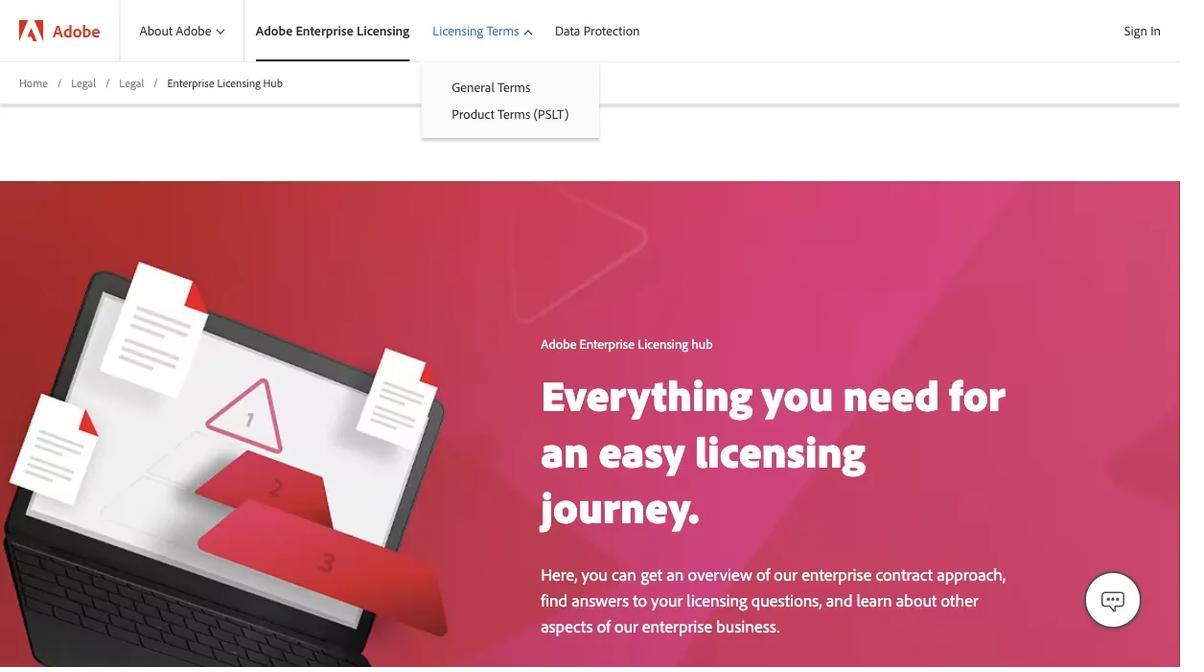 Task type: vqa. For each thing, say whether or not it's contained in the screenshot.
rightmost YOU
yes



Task type: locate. For each thing, give the bounding box(es) containing it.
enterprise down your at the right bottom
[[642, 615, 712, 637]]

1 vertical spatial terms
[[498, 79, 530, 95]]

adobe
[[53, 20, 100, 41], [176, 22, 211, 39], [256, 22, 293, 39], [541, 335, 577, 352]]

to
[[633, 589, 647, 611]]

terms up the "product terms (pslt)"
[[498, 79, 530, 95]]

an
[[541, 424, 589, 478], [667, 563, 684, 585]]

an for overview
[[667, 563, 684, 585]]

2 vertical spatial terms
[[498, 105, 530, 122]]

contract
[[876, 563, 933, 585]]

group containing general terms
[[421, 61, 599, 138]]

1 horizontal spatial enterprise
[[802, 563, 872, 585]]

1 vertical spatial of
[[597, 615, 610, 637]]

0 horizontal spatial of
[[597, 615, 610, 637]]

2 vertical spatial enterprise
[[580, 335, 635, 352]]

adobe enterprise licensing hub
[[541, 335, 713, 352]]

you left the need
[[762, 368, 833, 422]]

enterprise
[[802, 563, 872, 585], [642, 615, 712, 637]]

enterprise
[[296, 22, 354, 39], [167, 75, 214, 90], [580, 335, 635, 352]]

0 horizontal spatial legal link
[[71, 75, 96, 91]]

1 vertical spatial licensing
[[687, 589, 747, 611]]

0 vertical spatial of
[[756, 563, 770, 585]]

you
[[762, 368, 833, 422], [581, 563, 608, 585]]

our up questions,
[[774, 563, 798, 585]]

here,
[[541, 563, 577, 585]]

0 horizontal spatial an
[[541, 424, 589, 478]]

1 vertical spatial you
[[581, 563, 608, 585]]

adobe inside 'link'
[[256, 22, 293, 39]]

general
[[452, 79, 494, 95]]

1 horizontal spatial legal
[[119, 75, 144, 90]]

an inside here, you can get an overview of our enterprise contract approach, find answers to your licensing questions, and learn about other aspects of our enterprise business.
[[667, 563, 684, 585]]

1 horizontal spatial of
[[756, 563, 770, 585]]

1 vertical spatial our
[[614, 615, 638, 637]]

of up questions,
[[756, 563, 770, 585]]

learn
[[857, 589, 892, 611]]

(pslt)
[[533, 105, 569, 122]]

licensing
[[695, 424, 865, 478], [687, 589, 747, 611]]

0 horizontal spatial legal
[[71, 75, 96, 90]]

an inside everything you need for an easy licensing journey.
[[541, 424, 589, 478]]

licensing inside 'link'
[[357, 22, 410, 39]]

enterprise inside 'link'
[[296, 22, 354, 39]]

terms
[[486, 22, 519, 39], [498, 79, 530, 95], [498, 105, 530, 122]]

approach,
[[937, 563, 1006, 585]]

other
[[941, 589, 978, 611]]

licensing
[[357, 22, 410, 39], [433, 22, 483, 39], [217, 75, 261, 90], [638, 335, 688, 352]]

enterprise for adobe enterprise licensing
[[296, 22, 354, 39]]

data protection
[[555, 22, 640, 39]]

legal down about
[[119, 75, 144, 90]]

you up answers
[[581, 563, 608, 585]]

terms down general terms link
[[498, 105, 530, 122]]

adobe for adobe
[[53, 20, 100, 41]]

an left easy
[[541, 424, 589, 478]]

data protection link
[[543, 0, 651, 61]]

adobe link
[[0, 0, 119, 61]]

product terms (pslt) link
[[421, 100, 599, 127]]

questions,
[[751, 589, 822, 611]]

everything you need for an easy licensing journey.
[[541, 368, 1005, 534]]

1 vertical spatial an
[[667, 563, 684, 585]]

0 vertical spatial terms
[[486, 22, 519, 39]]

enterprise up and at the bottom
[[802, 563, 872, 585]]

about
[[896, 589, 937, 611]]

legal
[[71, 75, 96, 90], [119, 75, 144, 90]]

and
[[826, 589, 853, 611]]

legal right home
[[71, 75, 96, 90]]

1 horizontal spatial an
[[667, 563, 684, 585]]

you for everything
[[762, 368, 833, 422]]

our down to in the bottom of the page
[[614, 615, 638, 637]]

terms up general terms link
[[486, 22, 519, 39]]

0 horizontal spatial our
[[614, 615, 638, 637]]

1 horizontal spatial you
[[762, 368, 833, 422]]

your
[[651, 589, 683, 611]]

0 horizontal spatial enterprise
[[642, 615, 712, 637]]

0 vertical spatial enterprise
[[296, 22, 354, 39]]

of down answers
[[597, 615, 610, 637]]

licensing inside everything you need for an easy licensing journey.
[[695, 424, 865, 478]]

our
[[774, 563, 798, 585], [614, 615, 638, 637]]

sign
[[1124, 22, 1147, 39]]

1 horizontal spatial enterprise
[[296, 22, 354, 39]]

in
[[1151, 22, 1161, 39]]

legal link
[[71, 75, 96, 91], [119, 75, 144, 91]]

of
[[756, 563, 770, 585], [597, 615, 610, 637]]

legal link right home link in the left top of the page
[[71, 75, 96, 91]]

general terms link
[[421, 74, 599, 100]]

1 legal from the left
[[71, 75, 96, 90]]

0 vertical spatial licensing
[[695, 424, 865, 478]]

legal link down about
[[119, 75, 144, 91]]

journey.
[[541, 480, 700, 534]]

2 horizontal spatial enterprise
[[580, 335, 635, 352]]

find
[[541, 589, 568, 611]]

0 horizontal spatial you
[[581, 563, 608, 585]]

everything
[[541, 368, 752, 422]]

an right get
[[667, 563, 684, 585]]

1 horizontal spatial legal link
[[119, 75, 144, 91]]

1 horizontal spatial our
[[774, 563, 798, 585]]

0 vertical spatial our
[[774, 563, 798, 585]]

0 vertical spatial an
[[541, 424, 589, 478]]

for
[[949, 368, 1005, 422]]

0 vertical spatial you
[[762, 368, 833, 422]]

group
[[421, 61, 599, 138]]

0 horizontal spatial enterprise
[[167, 75, 214, 90]]

about
[[139, 22, 173, 39]]

terms inside dropdown button
[[486, 22, 519, 39]]

you inside here, you can get an overview of our enterprise contract approach, find answers to your licensing questions, and learn about other aspects of our enterprise business.
[[581, 563, 608, 585]]

sign in
[[1124, 22, 1161, 39]]

you inside everything you need for an easy licensing journey.
[[762, 368, 833, 422]]



Task type: describe. For each thing, give the bounding box(es) containing it.
terms for licensing
[[486, 22, 519, 39]]

data
[[555, 22, 580, 39]]

overview
[[688, 563, 752, 585]]

easy
[[599, 424, 685, 478]]

aspects
[[541, 615, 593, 637]]

get
[[641, 563, 663, 585]]

adobe for adobe enterprise licensing
[[256, 22, 293, 39]]

here, you can get an overview of our enterprise contract approach, find answers to your licensing questions, and learn about other aspects of our enterprise business.
[[541, 563, 1006, 637]]

2 legal link from the left
[[119, 75, 144, 91]]

enterprise licensing hub
[[167, 75, 283, 90]]

about adobe button
[[120, 0, 243, 61]]

protection
[[583, 22, 640, 39]]

adobe inside popup button
[[176, 22, 211, 39]]

adobe enterprise licensing
[[256, 22, 410, 39]]

answers
[[572, 589, 629, 611]]

enterprise for adobe enterprise licensing hub
[[580, 335, 635, 352]]

hub
[[263, 75, 283, 90]]

general terms
[[452, 79, 530, 95]]

licensing inside here, you can get an overview of our enterprise contract approach, find answers to your licensing questions, and learn about other aspects of our enterprise business.
[[687, 589, 747, 611]]

you for here,
[[581, 563, 608, 585]]

can
[[612, 563, 637, 585]]

business.
[[716, 615, 780, 637]]

sign in button
[[1120, 14, 1165, 47]]

home link
[[19, 75, 48, 91]]

1 vertical spatial enterprise
[[642, 615, 712, 637]]

terms for general
[[498, 79, 530, 95]]

product
[[452, 105, 494, 122]]

2 legal from the left
[[119, 75, 144, 90]]

1 vertical spatial enterprise
[[167, 75, 214, 90]]

licensing terms button
[[421, 0, 543, 61]]

terms for product
[[498, 105, 530, 122]]

0 vertical spatial enterprise
[[802, 563, 872, 585]]

licensing terms
[[433, 22, 519, 39]]

adobe for adobe enterprise licensing hub
[[541, 335, 577, 352]]

need
[[843, 368, 940, 422]]

hub
[[691, 335, 713, 352]]

1 legal link from the left
[[71, 75, 96, 91]]

licensing inside dropdown button
[[433, 22, 483, 39]]

adobe enterprise licensing link
[[244, 0, 421, 61]]

about adobe
[[139, 22, 211, 39]]

home
[[19, 75, 48, 90]]

an for easy
[[541, 424, 589, 478]]

product terms (pslt)
[[452, 105, 569, 122]]



